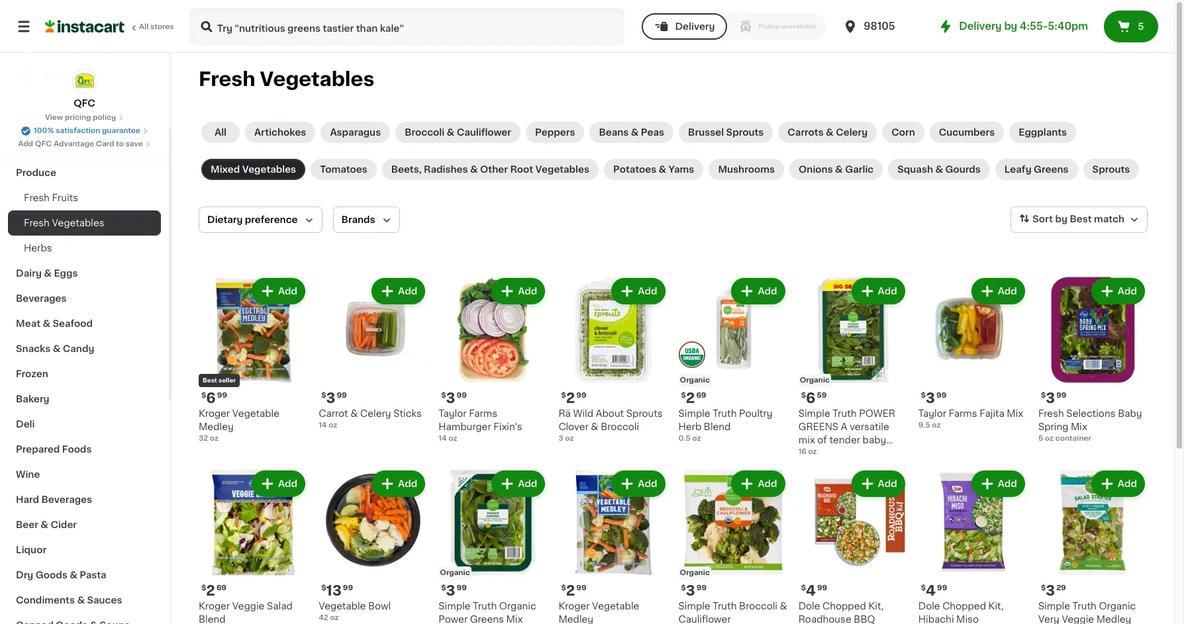 Task type: describe. For each thing, give the bounding box(es) containing it.
$ up kroger vegetable medley
[[561, 585, 566, 592]]

recipes
[[16, 118, 55, 127]]

brussel
[[688, 128, 724, 137]]

deli link
[[8, 412, 161, 437]]

liquor link
[[8, 538, 161, 563]]

beverages link
[[8, 286, 161, 311]]

meat
[[16, 319, 40, 329]]

vegetables up artichokes link
[[260, 70, 374, 89]]

carrot
[[319, 409, 348, 419]]

vegetable for kroger vegetable medley 32 oz
[[232, 409, 280, 419]]

tomatoes link
[[311, 159, 377, 180]]

radishes
[[424, 165, 468, 174]]

29
[[1057, 585, 1066, 592]]

thanksgiving
[[16, 143, 79, 152]]

3 inside rä wild about sprouts clover & broccoli 3 oz
[[559, 435, 563, 443]]

$ up kroger veggie salad blend
[[201, 585, 206, 592]]

beer & cider
[[16, 521, 77, 530]]

dairy & eggs link
[[8, 261, 161, 286]]

chopped for miso
[[943, 602, 986, 612]]

onions
[[799, 165, 833, 174]]

dry goods & pasta link
[[8, 563, 161, 588]]

brands
[[342, 215, 375, 225]]

$ up hibachi
[[921, 585, 926, 592]]

save
[[126, 140, 143, 148]]

roadhouse
[[799, 616, 852, 625]]

eggplants link
[[1010, 122, 1077, 143]]

taylor farms hamburger fixin's 14 oz
[[439, 409, 522, 443]]

veggie inside simple truth organic very veggie medle
[[1062, 616, 1094, 625]]

artichokes link
[[245, 122, 316, 143]]

99 up spring
[[1057, 392, 1067, 400]]

& left other
[[470, 165, 478, 174]]

beets, radishes & other root vegetables link
[[382, 159, 599, 180]]

fixin's
[[494, 423, 522, 432]]

99 up "dole chopped kit, roadhouse bbq" at the right bottom
[[817, 585, 827, 592]]

& for dairy & eggs
[[44, 269, 52, 278]]

dairy & eggs
[[16, 269, 78, 278]]

clover
[[559, 423, 589, 432]]

stores
[[150, 23, 174, 30]]

item badge image
[[679, 342, 705, 368]]

dry
[[16, 571, 33, 580]]

rä
[[559, 409, 571, 419]]

$ up herb
[[681, 392, 686, 400]]

$ inside $ 13 99
[[321, 585, 326, 592]]

all stores
[[139, 23, 174, 30]]

deli
[[16, 420, 35, 429]]

sticks
[[394, 409, 422, 419]]

$ up carrot
[[321, 392, 326, 400]]

carrots & celery
[[788, 128, 868, 137]]

69 for simple truth poultry herb blend
[[696, 392, 706, 400]]

cucumbers link
[[930, 122, 1004, 143]]

buy
[[37, 44, 56, 54]]

salad
[[267, 602, 293, 612]]

goods
[[36, 571, 67, 580]]

blend inside kroger veggie salad blend
[[199, 616, 226, 625]]

beverages inside hard beverages link
[[41, 495, 92, 505]]

celery for carrot
[[360, 409, 391, 419]]

peppers link
[[526, 122, 585, 143]]

98105
[[864, 21, 895, 31]]

$ 3 99 for simple truth organic power greens mi
[[441, 584, 467, 598]]

beets, radishes & other root vegetables
[[391, 165, 590, 174]]

truth for blend
[[713, 409, 737, 419]]

mixed vegetables link
[[201, 159, 305, 180]]

mixed vegetables
[[211, 165, 296, 174]]

& for carrots & celery
[[826, 128, 834, 137]]

power
[[859, 409, 896, 419]]

mix inside the taylor farms fajita mix 9.5 oz
[[1007, 409, 1024, 419]]

$ 3 99 for simple truth broccoli & cauliflower
[[681, 584, 707, 598]]

99 up dole chopped kit, hibachi miso
[[937, 585, 947, 592]]

$ up "hamburger"
[[441, 392, 446, 400]]

pasta
[[80, 571, 106, 580]]

kit, for dole chopped kit, hibachi miso
[[989, 602, 1004, 612]]

best for best match
[[1070, 215, 1092, 224]]

herbs
[[24, 244, 52, 253]]

sort by
[[1033, 215, 1068, 224]]

instacart logo image
[[45, 19, 125, 34]]

truth for a
[[833, 409, 857, 419]]

power
[[439, 616, 468, 625]]

qfc link
[[72, 69, 97, 110]]

poultry
[[739, 409, 773, 419]]

card
[[96, 140, 114, 148]]

truth for veggie
[[1073, 602, 1097, 612]]

$ 13 99
[[321, 584, 353, 598]]

5 inside '5' button
[[1138, 22, 1144, 31]]

selections
[[1067, 409, 1116, 419]]

$ up power
[[441, 585, 446, 592]]

vegetable inside vegetable bowl 42 oz
[[319, 602, 366, 612]]

kit, for dole chopped kit, roadhouse bbq
[[869, 602, 884, 612]]

dietary preference button
[[199, 207, 322, 233]]

3 for taylor farms fajita mix
[[926, 392, 935, 405]]

$ up rä
[[561, 392, 566, 400]]

peas
[[641, 128, 664, 137]]

brands button
[[333, 207, 400, 233]]

32
[[199, 435, 208, 443]]

1 horizontal spatial greens
[[1034, 165, 1069, 174]]

medley for kroger vegetable medley
[[559, 616, 594, 625]]

& for snacks & candy
[[53, 344, 61, 354]]

beets,
[[391, 165, 422, 174]]

oz inside rä wild about sprouts clover & broccoli 3 oz
[[565, 435, 574, 443]]

fresh inside fresh selections baby spring mix 5 oz container
[[1039, 409, 1064, 419]]

0 vertical spatial cauliflower
[[457, 128, 511, 137]]

kroger vegetable medley
[[559, 602, 639, 625]]

dairy
[[16, 269, 42, 278]]

$ 2 69 for simple truth poultry herb blend
[[681, 392, 706, 405]]

& for squash & gourds
[[936, 165, 943, 174]]

tender
[[830, 436, 860, 445]]

preference
[[245, 215, 298, 225]]

5 inside fresh selections baby spring mix 5 oz container
[[1039, 435, 1043, 443]]

lists link
[[8, 62, 161, 89]]

$ 4 99 for dole chopped kit, roadhouse bbq
[[801, 584, 827, 598]]

$ 3 99 for taylor farms hamburger fixin's
[[441, 392, 467, 405]]

of
[[818, 436, 827, 445]]

snacks & candy link
[[8, 337, 161, 362]]

onions & garlic
[[799, 165, 874, 174]]

69 for kroger veggie salad blend
[[217, 585, 227, 592]]

oz inside fresh selections baby spring mix 5 oz container
[[1045, 435, 1054, 443]]

by for sort
[[1055, 215, 1068, 224]]

0 horizontal spatial qfc
[[35, 140, 52, 148]]

oz inside vegetable bowl 42 oz
[[330, 615, 339, 622]]

again
[[67, 44, 93, 54]]

1 horizontal spatial qfc
[[74, 99, 95, 108]]

3 for carrot & celery sticks
[[326, 392, 335, 405]]

$ up 9.5
[[921, 392, 926, 400]]

recipes link
[[8, 110, 161, 135]]

hibachi
[[919, 616, 954, 625]]

add qfc advantage card to save link
[[18, 139, 151, 150]]

$ 2 99 for rä wild about sprouts clover & broccoli
[[561, 392, 587, 405]]

& inside rä wild about sprouts clover & broccoli 3 oz
[[591, 423, 599, 432]]

99 up carrot
[[337, 392, 347, 400]]

1 horizontal spatial sprouts
[[726, 128, 764, 137]]

98105 button
[[843, 8, 922, 45]]

spinach,
[[799, 449, 838, 458]]

& for beans & peas
[[631, 128, 639, 137]]

simple for simple truth power greens a versatile mix of tender baby spinach, mizuna, chard & kale
[[799, 409, 831, 419]]

& inside simple truth broccoli & cauliflower
[[780, 602, 787, 612]]

organic inside simple truth organic power greens mi
[[499, 602, 536, 612]]

farms for fajita
[[949, 409, 978, 419]]

blend inside simple truth poultry herb blend 0.5 oz
[[704, 423, 731, 432]]

100% satisfaction guarantee
[[34, 127, 140, 134]]

& for condiments & sauces
[[77, 596, 85, 605]]

potatoes
[[613, 165, 657, 174]]

buy it again link
[[8, 36, 161, 62]]

leafy greens
[[1005, 165, 1069, 174]]

$ inside "$ 3 29"
[[1041, 585, 1046, 592]]

99 up power
[[457, 585, 467, 592]]

medley for kroger vegetable medley 32 oz
[[199, 423, 234, 432]]

a
[[841, 423, 848, 432]]

& for beer & cider
[[41, 521, 48, 530]]

3 for fresh selections baby spring mix
[[1046, 392, 1055, 405]]

99 up wild
[[576, 392, 587, 400]]

peppers
[[535, 128, 575, 137]]

view pricing policy
[[45, 114, 116, 121]]

simple for simple truth organic power greens mi
[[439, 602, 471, 612]]

lists
[[37, 71, 60, 80]]

5:40pm
[[1048, 21, 1088, 31]]

kroger for blend
[[199, 602, 230, 612]]

chopped for bbq
[[823, 602, 866, 612]]

sauces
[[87, 596, 122, 605]]

all for all stores
[[139, 23, 149, 30]]

prepared foods
[[16, 445, 92, 454]]

$ 3 99 for fresh selections baby spring mix
[[1041, 392, 1067, 405]]

dole chopped kit, hibachi miso
[[919, 602, 1004, 625]]



Task type: vqa. For each thing, say whether or not it's contained in the screenshot.


Task type: locate. For each thing, give the bounding box(es) containing it.
chopped inside "dole chopped kit, roadhouse bbq"
[[823, 602, 866, 612]]

$ 3 99 up simple truth broccoli & cauliflower on the right bottom
[[681, 584, 707, 598]]

2 horizontal spatial vegetable
[[592, 602, 639, 612]]

0 horizontal spatial chopped
[[823, 602, 866, 612]]

& right carrots
[[826, 128, 834, 137]]

delivery inside button
[[675, 22, 715, 31]]

greens right leafy
[[1034, 165, 1069, 174]]

sprouts up mushrooms at right
[[726, 128, 764, 137]]

simple for simple truth broccoli & cauliflower
[[679, 602, 711, 612]]

taylor up 9.5
[[919, 409, 947, 419]]

& for carrot & celery sticks 14 oz
[[351, 409, 358, 419]]

hard beverages
[[16, 495, 92, 505]]

0 horizontal spatial taylor
[[439, 409, 467, 419]]

& right meat on the bottom left
[[43, 319, 50, 329]]

2 $ 2 99 from the top
[[561, 584, 587, 598]]

very
[[1039, 616, 1060, 625]]

1 horizontal spatial veggie
[[1062, 616, 1094, 625]]

truth inside simple truth power greens a versatile mix of tender baby spinach, mizuna, chard & kale
[[833, 409, 857, 419]]

100% satisfaction guarantee button
[[21, 123, 148, 136]]

vegetable inside kroger vegetable medley 32 oz
[[232, 409, 280, 419]]

best for best seller
[[203, 378, 217, 384]]

1 horizontal spatial fresh vegetables
[[199, 70, 374, 89]]

1 chopped from the left
[[823, 602, 866, 612]]

vegetable inside kroger vegetable medley
[[592, 602, 639, 612]]

1 horizontal spatial chopped
[[943, 602, 986, 612]]

0 horizontal spatial 69
[[217, 585, 227, 592]]

& left yams
[[659, 165, 667, 174]]

Best match Sort by field
[[1011, 207, 1148, 233]]

2 farms from the left
[[949, 409, 978, 419]]

0 horizontal spatial 4
[[806, 584, 816, 598]]

$ 2 99 for kroger vegetable medley
[[561, 584, 587, 598]]

2 horizontal spatial sprouts
[[1093, 165, 1130, 174]]

1 horizontal spatial 6
[[806, 392, 816, 405]]

$ 4 99 for dole chopped kit, hibachi miso
[[921, 584, 947, 598]]

celery inside carrot & celery sticks 14 oz
[[360, 409, 391, 419]]

$ up roadhouse
[[801, 585, 806, 592]]

99 up "hamburger"
[[457, 392, 467, 400]]

taylor for taylor farms fajita mix
[[919, 409, 947, 419]]

oz down carrot
[[329, 422, 337, 429]]

simple inside simple truth organic very veggie medle
[[1039, 602, 1070, 612]]

& up 'radishes'
[[447, 128, 455, 137]]

oz down spring
[[1045, 435, 1054, 443]]

0 horizontal spatial kit,
[[869, 602, 884, 612]]

1 vertical spatial $ 2 99
[[561, 584, 587, 598]]

dole chopped kit, roadhouse bbq
[[799, 602, 884, 625]]

1 horizontal spatial 5
[[1138, 22, 1144, 31]]

14 down carrot
[[319, 422, 327, 429]]

0 horizontal spatial delivery
[[675, 22, 715, 31]]

1 horizontal spatial broccoli
[[601, 423, 639, 432]]

1 4 from the left
[[806, 584, 816, 598]]

$ 3 29
[[1041, 584, 1066, 598]]

oz inside simple truth poultry herb blend 0.5 oz
[[692, 435, 701, 443]]

99 inside $ 6 99
[[217, 392, 227, 400]]

4 for dole chopped kit, hibachi miso
[[926, 584, 936, 598]]

fresh down produce
[[24, 193, 50, 203]]

medley inside kroger vegetable medley 32 oz
[[199, 423, 234, 432]]

simple inside simple truth poultry herb blend 0.5 oz
[[679, 409, 711, 419]]

simple for simple truth organic very veggie medle
[[1039, 602, 1070, 612]]

4:55-
[[1020, 21, 1048, 31]]

bakery
[[16, 395, 49, 404]]

69 up kroger veggie salad blend
[[217, 585, 227, 592]]

0 horizontal spatial vegetable
[[232, 409, 280, 419]]

fresh vegetables down the fruits
[[24, 219, 104, 228]]

product group
[[199, 276, 308, 445], [319, 276, 428, 431], [439, 276, 548, 445], [559, 276, 668, 445], [679, 276, 788, 445], [799, 276, 908, 472], [919, 276, 1028, 431], [1039, 276, 1148, 445], [199, 468, 308, 625], [319, 468, 428, 624], [439, 468, 548, 625], [559, 468, 668, 625], [679, 468, 788, 625], [799, 468, 908, 625], [919, 468, 1028, 625], [1039, 468, 1148, 625]]

fresh inside 'link'
[[24, 193, 50, 203]]

$ up simple truth broccoli & cauliflower on the right bottom
[[681, 585, 686, 592]]

all up 'mixed'
[[215, 128, 227, 137]]

simple for simple truth poultry herb blend 0.5 oz
[[679, 409, 711, 419]]

1 vertical spatial best
[[203, 378, 217, 384]]

dole for dole chopped kit, hibachi miso
[[919, 602, 940, 612]]

2 up rä
[[566, 392, 575, 405]]

1 vertical spatial fresh vegetables
[[24, 219, 104, 228]]

0 horizontal spatial fresh vegetables
[[24, 219, 104, 228]]

kroger for 32
[[199, 409, 230, 419]]

0 vertical spatial 69
[[696, 392, 706, 400]]

0 horizontal spatial best
[[203, 378, 217, 384]]

2 kit, from the left
[[989, 602, 1004, 612]]

0 vertical spatial mix
[[1007, 409, 1024, 419]]

1 horizontal spatial 4
[[926, 584, 936, 598]]

by inside delivery by 4:55-5:40pm link
[[1004, 21, 1018, 31]]

oz right 9.5
[[932, 422, 941, 429]]

brussel sprouts
[[688, 128, 764, 137]]

0 horizontal spatial cauliflower
[[457, 128, 511, 137]]

2 for kroger vegetable medley
[[566, 584, 575, 598]]

$ down best seller
[[201, 392, 206, 400]]

miso
[[957, 616, 979, 625]]

& for broccoli & cauliflower
[[447, 128, 455, 137]]

mix inside fresh selections baby spring mix 5 oz container
[[1071, 423, 1088, 432]]

celery for carrots
[[836, 128, 868, 137]]

$ 2 69
[[681, 392, 706, 405], [201, 584, 227, 598]]

taylor inside taylor farms hamburger fixin's 14 oz
[[439, 409, 467, 419]]

best left match
[[1070, 215, 1092, 224]]

0 vertical spatial sprouts
[[726, 128, 764, 137]]

dole for dole chopped kit, roadhouse bbq
[[799, 602, 820, 612]]

0 horizontal spatial 5
[[1039, 435, 1043, 443]]

by for delivery
[[1004, 21, 1018, 31]]

None search field
[[189, 8, 625, 45]]

qfc down 100%
[[35, 140, 52, 148]]

1 vertical spatial beverages
[[41, 495, 92, 505]]

0 vertical spatial all
[[139, 23, 149, 30]]

2 for rä wild about sprouts clover & broccoli
[[566, 392, 575, 405]]

oz right 16
[[808, 449, 817, 456]]

$ inside $ 6 59
[[801, 392, 806, 400]]

carrots & celery link
[[779, 122, 877, 143]]

99 right 13
[[343, 585, 353, 592]]

mix
[[1007, 409, 1024, 419], [1071, 423, 1088, 432]]

beans & peas link
[[590, 122, 674, 143]]

1 horizontal spatial by
[[1055, 215, 1068, 224]]

0 vertical spatial greens
[[1034, 165, 1069, 174]]

0 vertical spatial best
[[1070, 215, 1092, 224]]

1 vertical spatial celery
[[360, 409, 391, 419]]

snacks
[[16, 344, 51, 354]]

0 vertical spatial celery
[[836, 128, 868, 137]]

99 inside $ 13 99
[[343, 585, 353, 592]]

simple truth broccoli & cauliflower
[[679, 602, 787, 625]]

2 for kroger veggie salad blend
[[206, 584, 215, 598]]

leafy
[[1005, 165, 1032, 174]]

mizuna,
[[840, 449, 876, 458]]

3 for taylor farms hamburger fixin's
[[446, 392, 455, 405]]

greens
[[1034, 165, 1069, 174], [470, 616, 504, 625]]

6 for simple truth power greens a versatile mix of tender baby spinach, mizuna, chard & kale
[[806, 392, 816, 405]]

fresh fruits link
[[8, 185, 161, 211]]

99 up simple truth broccoli & cauliflower on the right bottom
[[697, 585, 707, 592]]

& for meat & seafood
[[43, 319, 50, 329]]

chopped up miso
[[943, 602, 986, 612]]

0 horizontal spatial mix
[[1007, 409, 1024, 419]]

1 horizontal spatial delivery
[[959, 21, 1002, 31]]

& right carrot
[[351, 409, 358, 419]]

delivery for delivery
[[675, 22, 715, 31]]

99 up kroger vegetable medley
[[576, 585, 587, 592]]

2 dole from the left
[[919, 602, 940, 612]]

4 up roadhouse
[[806, 584, 816, 598]]

candy
[[63, 344, 94, 354]]

99 up the taylor farms fajita mix 9.5 oz
[[937, 392, 947, 400]]

mix
[[799, 436, 815, 445]]

oz right 42
[[330, 615, 339, 622]]

1 vertical spatial veggie
[[1062, 616, 1094, 625]]

fresh up herbs
[[24, 219, 50, 228]]

0 horizontal spatial blend
[[199, 616, 226, 625]]

sprouts right about
[[627, 409, 663, 419]]

3 up 9.5
[[926, 392, 935, 405]]

1 horizontal spatial medley
[[559, 616, 594, 625]]

1 vertical spatial broccoli
[[601, 423, 639, 432]]

oz inside carrot & celery sticks 14 oz
[[329, 422, 337, 429]]

wine link
[[8, 462, 161, 488]]

2 vertical spatial broccoli
[[739, 602, 778, 612]]

sprouts up match
[[1093, 165, 1130, 174]]

1 horizontal spatial $ 2 69
[[681, 392, 706, 405]]

& left garlic
[[835, 165, 843, 174]]

& left sauces
[[77, 596, 85, 605]]

$ 2 69 up kroger veggie salad blend
[[201, 584, 227, 598]]

kit,
[[869, 602, 884, 612], [989, 602, 1004, 612]]

0 vertical spatial blend
[[704, 423, 731, 432]]

0 vertical spatial 5
[[1138, 22, 1144, 31]]

greens inside simple truth organic power greens mi
[[470, 616, 504, 625]]

fajita
[[980, 409, 1005, 419]]

fresh vegetables up artichokes link
[[199, 70, 374, 89]]

$ 2 99 up kroger vegetable medley
[[561, 584, 587, 598]]

truth inside simple truth organic very veggie medle
[[1073, 602, 1097, 612]]

delivery button
[[642, 13, 727, 40]]

dry goods & pasta
[[16, 571, 106, 580]]

fresh selections baby spring mix 5 oz container
[[1039, 409, 1142, 443]]

Search field
[[191, 9, 624, 44]]

simple inside simple truth power greens a versatile mix of tender baby spinach, mizuna, chard & kale
[[799, 409, 831, 419]]

mix right the fajita
[[1007, 409, 1024, 419]]

1 horizontal spatial 14
[[439, 435, 447, 443]]

$ 3 99 up spring
[[1041, 392, 1067, 405]]

1 vertical spatial 5
[[1039, 435, 1043, 443]]

veggie inside kroger veggie salad blend
[[232, 602, 265, 612]]

1 horizontal spatial taylor
[[919, 409, 947, 419]]

vegetables up herbs link
[[52, 219, 104, 228]]

sprouts link
[[1083, 159, 1140, 180]]

3 for simple truth broccoli & cauliflower
[[686, 584, 695, 598]]

add
[[18, 140, 33, 148], [278, 287, 298, 296], [398, 287, 417, 296], [518, 287, 537, 296], [638, 287, 657, 296], [758, 287, 777, 296], [878, 287, 897, 296], [998, 287, 1017, 296], [1118, 287, 1137, 296], [278, 480, 298, 489], [398, 480, 417, 489], [518, 480, 537, 489], [638, 480, 657, 489], [758, 480, 777, 489], [878, 480, 897, 489], [998, 480, 1017, 489], [1118, 480, 1137, 489]]

0 horizontal spatial $ 4 99
[[801, 584, 827, 598]]

16
[[799, 449, 807, 456]]

$ 4 99 up roadhouse
[[801, 584, 827, 598]]

5 button
[[1104, 11, 1159, 42]]

truth for cauliflower
[[713, 602, 737, 612]]

vegetables down artichokes
[[242, 165, 296, 174]]

& for onions & garlic
[[835, 165, 843, 174]]

guarantee
[[102, 127, 140, 134]]

1 horizontal spatial mix
[[1071, 423, 1088, 432]]

1 vertical spatial cauliflower
[[679, 616, 731, 625]]

beer
[[16, 521, 38, 530]]

& for potatoes & yams
[[659, 165, 667, 174]]

0 vertical spatial 14
[[319, 422, 327, 429]]

taylor inside the taylor farms fajita mix 9.5 oz
[[919, 409, 947, 419]]

$ 3 99 up power
[[441, 584, 467, 598]]

0 horizontal spatial farms
[[469, 409, 498, 419]]

14 for carrot & celery sticks
[[319, 422, 327, 429]]

1 $ 2 99 from the top
[[561, 392, 587, 405]]

product group containing 13
[[319, 468, 428, 624]]

sprouts inside rä wild about sprouts clover & broccoli 3 oz
[[627, 409, 663, 419]]

& left eggs
[[44, 269, 52, 278]]

chopped inside dole chopped kit, hibachi miso
[[943, 602, 986, 612]]

2 vertical spatial sprouts
[[627, 409, 663, 419]]

1 horizontal spatial vegetable
[[319, 602, 366, 612]]

vegetables inside "link"
[[242, 165, 296, 174]]

broccoli & cauliflower
[[405, 128, 511, 137]]

best left seller
[[203, 378, 217, 384]]

corn
[[892, 128, 915, 137]]

& right beer
[[41, 521, 48, 530]]

farms inside the taylor farms fajita mix 9.5 oz
[[949, 409, 978, 419]]

squash & gourds link
[[888, 159, 990, 180]]

vegetable bowl 42 oz
[[319, 602, 391, 622]]

0 vertical spatial by
[[1004, 21, 1018, 31]]

0 horizontal spatial veggie
[[232, 602, 265, 612]]

1 vertical spatial by
[[1055, 215, 1068, 224]]

& left the candy
[[53, 344, 61, 354]]

0 vertical spatial $ 2 69
[[681, 392, 706, 405]]

dole inside "dole chopped kit, roadhouse bbq"
[[799, 602, 820, 612]]

1 vertical spatial 69
[[217, 585, 227, 592]]

potatoes & yams link
[[604, 159, 704, 180]]

it
[[58, 44, 65, 54]]

0 horizontal spatial medley
[[199, 423, 234, 432]]

veggie left salad at the bottom
[[232, 602, 265, 612]]

0 horizontal spatial dole
[[799, 602, 820, 612]]

oz right 32 at the bottom of the page
[[210, 435, 219, 443]]

oz down "hamburger"
[[449, 435, 457, 443]]

simple inside simple truth broccoli & cauliflower
[[679, 602, 711, 612]]

14
[[319, 422, 327, 429], [439, 435, 447, 443]]

truth inside simple truth poultry herb blend 0.5 oz
[[713, 409, 737, 419]]

qfc up view pricing policy link
[[74, 99, 95, 108]]

& left pasta
[[70, 571, 77, 580]]

14 for taylor farms hamburger fixin's
[[439, 435, 447, 443]]

vegetable for kroger vegetable medley
[[592, 602, 639, 612]]

100%
[[34, 127, 54, 134]]

0 horizontal spatial 14
[[319, 422, 327, 429]]

prepared foods link
[[8, 437, 161, 462]]

taylor up "hamburger"
[[439, 409, 467, 419]]

0 horizontal spatial broccoli
[[405, 128, 445, 137]]

beverages down dairy & eggs
[[16, 294, 67, 303]]

fresh up spring
[[1039, 409, 1064, 419]]

$ 3 99 up carrot
[[321, 392, 347, 405]]

oz inside taylor farms hamburger fixin's 14 oz
[[449, 435, 457, 443]]

broccoli inside simple truth broccoli & cauliflower
[[739, 602, 778, 612]]

farms up "hamburger"
[[469, 409, 498, 419]]

organic
[[680, 377, 710, 384], [800, 377, 830, 384], [440, 570, 470, 577], [680, 570, 710, 577], [499, 602, 536, 612], [1099, 602, 1136, 612]]

kale
[[808, 462, 827, 472]]

0 vertical spatial $ 2 99
[[561, 392, 587, 405]]

farms inside taylor farms hamburger fixin's 14 oz
[[469, 409, 498, 419]]

kroger inside kroger vegetable medley
[[559, 602, 590, 612]]

$ 6 59
[[801, 392, 827, 405]]

3 up spring
[[1046, 392, 1055, 405]]

mushrooms
[[718, 165, 775, 174]]

frozen link
[[8, 362, 161, 387]]

& inside carrot & celery sticks 14 oz
[[351, 409, 358, 419]]

rä wild about sprouts clover & broccoli 3 oz
[[559, 409, 663, 443]]

3 up power
[[446, 584, 455, 598]]

beverages up the cider
[[41, 495, 92, 505]]

truth inside simple truth broccoli & cauliflower
[[713, 602, 737, 612]]

kroger inside kroger veggie salad blend
[[199, 602, 230, 612]]

kroger inside kroger vegetable medley 32 oz
[[199, 409, 230, 419]]

2 for simple truth poultry herb blend
[[686, 392, 695, 405]]

medley inside kroger vegetable medley
[[559, 616, 594, 625]]

0 vertical spatial fresh vegetables
[[199, 70, 374, 89]]

pricing
[[65, 114, 91, 121]]

container
[[1056, 435, 1092, 443]]

1 horizontal spatial cauliflower
[[679, 616, 731, 625]]

1 horizontal spatial celery
[[836, 128, 868, 137]]

service type group
[[642, 13, 827, 40]]

14 inside carrot & celery sticks 14 oz
[[319, 422, 327, 429]]

sprouts
[[726, 128, 764, 137], [1093, 165, 1130, 174], [627, 409, 663, 419]]

14 inside taylor farms hamburger fixin's 14 oz
[[439, 435, 447, 443]]

celery up garlic
[[836, 128, 868, 137]]

6 left 59
[[806, 392, 816, 405]]

fresh up all link
[[199, 70, 255, 89]]

1 dole from the left
[[799, 602, 820, 612]]

fresh fruits
[[24, 193, 78, 203]]

1 vertical spatial medley
[[559, 616, 594, 625]]

by inside best match sort by field
[[1055, 215, 1068, 224]]

vegetables down the peppers link
[[536, 165, 590, 174]]

0 horizontal spatial celery
[[360, 409, 391, 419]]

celery left sticks
[[360, 409, 391, 419]]

bbq
[[854, 616, 875, 625]]

$ 2 69 for kroger veggie salad blend
[[201, 584, 227, 598]]

chopped up roadhouse
[[823, 602, 866, 612]]

1 kit, from the left
[[869, 602, 884, 612]]

oz inside the taylor farms fajita mix 9.5 oz
[[932, 422, 941, 429]]

2 horizontal spatial broccoli
[[739, 602, 778, 612]]

simple inside simple truth organic power greens mi
[[439, 602, 471, 612]]

dietary preference
[[207, 215, 298, 225]]

$ up 42
[[321, 585, 326, 592]]

1 vertical spatial sprouts
[[1093, 165, 1130, 174]]

1 vertical spatial mix
[[1071, 423, 1088, 432]]

veggie right very
[[1062, 616, 1094, 625]]

2 6 from the left
[[806, 392, 816, 405]]

99 down best seller
[[217, 392, 227, 400]]

condiments & sauces
[[16, 596, 122, 605]]

all for all
[[215, 128, 227, 137]]

farms for hamburger
[[469, 409, 498, 419]]

truth inside simple truth organic power greens mi
[[473, 602, 497, 612]]

baby
[[1118, 409, 1142, 419]]

1 horizontal spatial farms
[[949, 409, 978, 419]]

& down wild
[[591, 423, 599, 432]]

1 vertical spatial 14
[[439, 435, 447, 443]]

herb
[[679, 423, 702, 432]]

0 vertical spatial medley
[[199, 423, 234, 432]]

broccoli
[[405, 128, 445, 137], [601, 423, 639, 432], [739, 602, 778, 612]]

1 horizontal spatial $ 4 99
[[921, 584, 947, 598]]

delivery for delivery by 4:55-5:40pm
[[959, 21, 1002, 31]]

kit, inside "dole chopped kit, roadhouse bbq"
[[869, 602, 884, 612]]

1 $ 4 99 from the left
[[801, 584, 827, 598]]

$ 3 99 up "hamburger"
[[441, 392, 467, 405]]

mix up container
[[1071, 423, 1088, 432]]

1 horizontal spatial dole
[[919, 602, 940, 612]]

kit, inside dole chopped kit, hibachi miso
[[989, 602, 1004, 612]]

policy
[[93, 114, 116, 121]]

0 horizontal spatial 6
[[206, 392, 216, 405]]

1 farms from the left
[[469, 409, 498, 419]]

2 chopped from the left
[[943, 602, 986, 612]]

0 vertical spatial broccoli
[[405, 128, 445, 137]]

6 down best seller
[[206, 392, 216, 405]]

0 vertical spatial veggie
[[232, 602, 265, 612]]

all
[[139, 23, 149, 30], [215, 128, 227, 137]]

organic inside simple truth organic very veggie medle
[[1099, 602, 1136, 612]]

2 4 from the left
[[926, 584, 936, 598]]

$ 3 99
[[321, 392, 347, 405], [441, 392, 467, 405], [921, 392, 947, 405], [1041, 392, 1067, 405], [441, 584, 467, 598], [681, 584, 707, 598]]

0 horizontal spatial $ 2 69
[[201, 584, 227, 598]]

beer & cider link
[[8, 513, 161, 538]]

4 up hibachi
[[926, 584, 936, 598]]

0 horizontal spatial sprouts
[[627, 409, 663, 419]]

& left "peas"
[[631, 128, 639, 137]]

&
[[447, 128, 455, 137], [631, 128, 639, 137], [826, 128, 834, 137], [470, 165, 478, 174], [659, 165, 667, 174], [835, 165, 843, 174], [936, 165, 943, 174], [44, 269, 52, 278], [43, 319, 50, 329], [53, 344, 61, 354], [351, 409, 358, 419], [591, 423, 599, 432], [799, 462, 806, 472], [41, 521, 48, 530], [70, 571, 77, 580], [77, 596, 85, 605], [780, 602, 787, 612]]

dietary
[[207, 215, 243, 225]]

1 taylor from the left
[[439, 409, 467, 419]]

1 horizontal spatial kit,
[[989, 602, 1004, 612]]

1 vertical spatial blend
[[199, 616, 226, 625]]

bowl
[[368, 602, 391, 612]]

1 vertical spatial $ 2 69
[[201, 584, 227, 598]]

beverages inside beverages 'link'
[[16, 294, 67, 303]]

0 vertical spatial beverages
[[16, 294, 67, 303]]

hard beverages link
[[8, 488, 161, 513]]

truth for greens
[[473, 602, 497, 612]]

4
[[806, 584, 816, 598], [926, 584, 936, 598]]

6 for kroger vegetable medley
[[206, 392, 216, 405]]

1 vertical spatial greens
[[470, 616, 504, 625]]

14 down "hamburger"
[[439, 435, 447, 443]]

3 for simple truth organic very veggie medle
[[1046, 584, 1055, 598]]

by left 4:55-
[[1004, 21, 1018, 31]]

3 for simple truth organic power greens mi
[[446, 584, 455, 598]]

kroger veggie salad blend
[[199, 602, 293, 625]]

brussel sprouts link
[[679, 122, 773, 143]]

1 horizontal spatial all
[[215, 128, 227, 137]]

0 horizontal spatial greens
[[470, 616, 504, 625]]

buy it again
[[37, 44, 93, 54]]

cauliflower inside simple truth broccoli & cauliflower
[[679, 616, 731, 625]]

1 vertical spatial qfc
[[35, 140, 52, 148]]

best inside best match sort by field
[[1070, 215, 1092, 224]]

0 vertical spatial qfc
[[74, 99, 95, 108]]

herbs link
[[8, 236, 161, 261]]

broccoli inside rä wild about sprouts clover & broccoli 3 oz
[[601, 423, 639, 432]]

$ inside $ 6 99
[[201, 392, 206, 400]]

delivery by 4:55-5:40pm link
[[938, 19, 1088, 34]]

2 taylor from the left
[[919, 409, 947, 419]]

& inside simple truth power greens a versatile mix of tender baby spinach, mizuna, chard & kale
[[799, 462, 806, 472]]

oz inside kroger vegetable medley 32 oz
[[210, 435, 219, 443]]

all left stores in the left top of the page
[[139, 23, 149, 30]]

0 horizontal spatial by
[[1004, 21, 1018, 31]]

eggs
[[54, 269, 78, 278]]

vegetable
[[232, 409, 280, 419], [319, 602, 366, 612], [592, 602, 639, 612]]

1 vertical spatial all
[[215, 128, 227, 137]]

1 horizontal spatial 69
[[696, 392, 706, 400]]

$ up spring
[[1041, 392, 1046, 400]]

4 for dole chopped kit, roadhouse bbq
[[806, 584, 816, 598]]

$ 2 69 up herb
[[681, 392, 706, 405]]

$ left the 29
[[1041, 585, 1046, 592]]

veggie
[[232, 602, 265, 612], [1062, 616, 1094, 625]]

qfc logo image
[[72, 69, 97, 94]]

2 $ 4 99 from the left
[[921, 584, 947, 598]]

3 down clover
[[559, 435, 563, 443]]

0 horizontal spatial all
[[139, 23, 149, 30]]

eggplants
[[1019, 128, 1067, 137]]

1 horizontal spatial blend
[[704, 423, 731, 432]]

$ 3 99 for carrot & celery sticks
[[321, 392, 347, 405]]

dole inside dole chopped kit, hibachi miso
[[919, 602, 940, 612]]

chopped
[[823, 602, 866, 612], [943, 602, 986, 612]]

42
[[319, 615, 328, 622]]

simple
[[679, 409, 711, 419], [799, 409, 831, 419], [439, 602, 471, 612], [679, 602, 711, 612], [1039, 602, 1070, 612]]

other
[[480, 165, 508, 174]]

1 horizontal spatial best
[[1070, 215, 1092, 224]]

farms left the fajita
[[949, 409, 978, 419]]

2 up kroger veggie salad blend
[[206, 584, 215, 598]]

1 6 from the left
[[206, 392, 216, 405]]

3 left the 29
[[1046, 584, 1055, 598]]

taylor for taylor farms hamburger fixin's
[[439, 409, 467, 419]]

& down 16
[[799, 462, 806, 472]]

$ 3 99 for taylor farms fajita mix
[[921, 392, 947, 405]]



